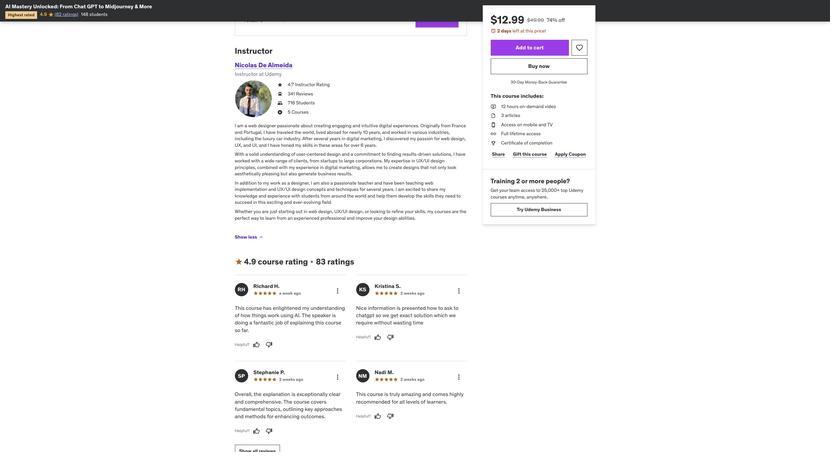 Task type: describe. For each thing, give the bounding box(es) containing it.
course inside this course is truly amazing and comes highly recommended for all levels of learners.
[[367, 391, 383, 397]]

comprehensive.
[[245, 398, 282, 405]]

completion
[[529, 140, 553, 146]]

1 vertical spatial with
[[279, 164, 288, 170]]

xsmall image for 12 hours on-demand video
[[491, 103, 496, 110]]

add all to cart
[[419, 16, 455, 23]]

training 2 or more people? get your team access to 25,000+ top udemy courses anytime, anywhere.
[[491, 177, 584, 200]]

for up world
[[360, 186, 365, 192]]

and down fundamental
[[235, 413, 244, 420]]

results.
[[337, 171, 353, 177]]

i up concepts
[[311, 180, 312, 186]]

a week ago
[[279, 291, 301, 296]]

apply coupon button
[[554, 148, 587, 161]]

helpful? for nice information is presented how to ask to chatgpt so we get exact solution which we require without wasting time
[[356, 335, 371, 340]]

web up share
[[425, 180, 433, 186]]

0 horizontal spatial skills
[[302, 142, 313, 148]]

been
[[394, 180, 405, 186]]

the inside this course has enlightened my understanding of how things work using ai. the speaker is doing a fantastic job of explaining this course so far.
[[302, 312, 311, 319]]

xsmall image for full lifetime access
[[491, 131, 496, 137]]

work inside this course has enlightened my understanding of how things work using ai. the speaker is doing a fantastic job of explaining this course so far.
[[268, 312, 279, 319]]

in up business
[[320, 164, 324, 170]]

share
[[492, 151, 505, 157]]

0 horizontal spatial also
[[289, 171, 297, 177]]

0 horizontal spatial digital
[[325, 164, 338, 170]]

(82
[[55, 11, 62, 17]]

have left been
[[383, 180, 393, 186]]

and right teacher
[[375, 180, 382, 186]]

not
[[430, 164, 437, 170]]

i right solutions,
[[453, 151, 455, 157]]

course up richard h.
[[258, 256, 284, 267]]

rh
[[238, 286, 245, 293]]

work inside i am a web designer passionate about creating engaging and intuitive digital experiences. originally from france and portugal, i have traveled the world, lived abroad for nearly 10 years, and worked in various industries, including the luxury car industry. after several years in digital marketing, i discovered my passion for web design, ux, and ui, and i have honed my skills in these areas for over 6 years. with a solid understanding of user-centered design and a commitment to finding results-driven solutions, i have worked with a wide range of clients, from startups to large corporations. my expertise in ux/ui design principles, combined with my experience in digital marketing, allows me to create designs that not only look aesthetically pleasing but also generate business results. in addition to my work as a designer, i am also a passionate teacher and have been teaching web implementation and ux/ui design concepts and techniques for several years. i am excited to share my knowledge and experience with students from around the world and help them develop the skills they need to succeed in this exciting and ever-evolving field. whether you are just starting out in web design, ux/ui design, or looking to refine your skills, my courses are the perfect way to learn from an experienced professional and improve your design abilities.
[[270, 180, 280, 186]]

so inside this course has enlightened my understanding of how things work using ai. the speaker is doing a fantastic job of explaining this course so far.
[[235, 327, 240, 333]]

0 vertical spatial ux/ui
[[416, 158, 430, 164]]

from up the industries,
[[441, 123, 451, 129]]

sp
[[238, 372, 245, 379]]

has
[[263, 304, 272, 311]]

from down starting
[[277, 215, 287, 221]]

1 horizontal spatial am
[[313, 180, 320, 186]]

implementation
[[235, 186, 267, 192]]

my right skills,
[[427, 208, 434, 214]]

xsmall image left 83
[[309, 259, 315, 265]]

1 horizontal spatial experience
[[296, 164, 319, 170]]

2 for this course is truly amazing and comes highly recommended for all levels of learners.
[[401, 377, 403, 382]]

is inside this course is truly amazing and comes highly recommended for all levels of learners.
[[384, 391, 388, 397]]

have down car
[[270, 142, 280, 148]]

1 vertical spatial several
[[367, 186, 381, 192]]

from up field.
[[321, 193, 330, 199]]

course down 'speaker'
[[325, 319, 341, 326]]

over
[[351, 142, 360, 148]]

web up portugal,
[[248, 123, 257, 129]]

2 right alarm icon
[[497, 28, 500, 34]]

addition
[[240, 180, 257, 186]]

industries,
[[428, 129, 450, 135]]

mark review by kristina s. as helpful image
[[375, 334, 381, 341]]

0 horizontal spatial several
[[314, 136, 328, 142]]

around
[[332, 193, 346, 199]]

france
[[452, 123, 466, 129]]

add to cart
[[516, 44, 544, 51]]

and up including
[[235, 129, 243, 135]]

12
[[501, 103, 506, 109]]

2 weeks ago for p.
[[279, 377, 303, 382]]

$214.97
[[283, 16, 302, 23]]

designer,
[[291, 180, 310, 186]]

solid
[[249, 151, 259, 157]]

to inside "training 2 or more people? get your team access to 25,000+ top udemy courses anytime, anywhere."
[[536, 187, 541, 193]]

0 vertical spatial cart
[[444, 16, 455, 23]]

0 vertical spatial worked
[[391, 129, 406, 135]]

create
[[389, 164, 402, 170]]

2 horizontal spatial am
[[398, 186, 404, 192]]

0 horizontal spatial years.
[[365, 142, 377, 148]]

ratings
[[327, 256, 354, 267]]

1 vertical spatial passionate
[[334, 180, 357, 186]]

way
[[251, 215, 259, 221]]

2 days left at this price!
[[497, 28, 546, 34]]

i left discovered on the left top of page
[[384, 136, 385, 142]]

have up look
[[456, 151, 466, 157]]

of down full lifetime access in the top of the page
[[524, 140, 528, 146]]

4.7 instructor rating
[[288, 82, 330, 87]]

a left wide
[[261, 158, 264, 164]]

ever-
[[293, 199, 304, 205]]

xsmall image for 5 courses
[[277, 109, 283, 115]]

i up including
[[235, 123, 236, 129]]

industry.
[[284, 136, 301, 142]]

2 horizontal spatial digital
[[379, 123, 392, 129]]

knowledge
[[235, 193, 257, 199]]

nadi m.
[[375, 369, 394, 376]]

i down luxury
[[268, 142, 269, 148]]

and up large
[[342, 151, 350, 157]]

ux,
[[235, 142, 242, 148]]

2 vertical spatial your
[[374, 215, 382, 221]]

is inside this course has enlightened my understanding of how things work using ai. the speaker is doing a fantastic job of explaining this course so far.
[[332, 312, 336, 319]]

from down 'centered'
[[310, 158, 319, 164]]

this course includes:
[[491, 93, 544, 99]]

and up exciting
[[268, 186, 276, 192]]

weeks for nadi m.
[[404, 377, 416, 382]]

mark review by kristina s. as unhelpful image
[[387, 334, 394, 341]]

i down designer
[[264, 129, 265, 135]]

h.
[[274, 283, 280, 289]]

helpful? for this course has enlightened my understanding of how things work using ai. the speaker is doing a fantastic job of explaining this course so far.
[[235, 342, 250, 347]]

design down designer,
[[292, 186, 306, 192]]

covers
[[311, 398, 326, 405]]

training
[[491, 177, 515, 185]]

and left tv
[[539, 122, 546, 128]]

almeida
[[268, 61, 293, 69]]

try
[[517, 207, 524, 212]]

in left these
[[314, 142, 318, 148]]

video
[[545, 103, 556, 109]]

this inside this course has enlightened my understanding of how things work using ai. the speaker is doing a fantastic job of explaining this course so far.
[[315, 319, 324, 326]]

comes
[[433, 391, 448, 397]]

weeks for stephanie p.
[[283, 377, 295, 382]]

after
[[302, 136, 313, 142]]

1 vertical spatial years.
[[382, 186, 395, 192]]

gift this course
[[513, 151, 547, 157]]

a up large
[[351, 151, 353, 157]]

design up startups
[[327, 151, 341, 157]]

starting
[[279, 208, 295, 214]]

1 vertical spatial worked
[[235, 158, 250, 164]]

helpful? for this course is truly amazing and comes highly recommended for all levels of learners.
[[356, 413, 371, 418]]

people?
[[546, 177, 570, 185]]

engaging
[[332, 123, 351, 129]]

for inside overall, the explanation is exceptionally clear and comprehensive. the course covers fundamental topics, outlining key approaches and methods for enhancing outcomes.
[[267, 413, 274, 420]]

xsmall image for 4.7 instructor rating
[[277, 82, 283, 88]]

and down including
[[243, 142, 251, 148]]

your inside "training 2 or more people? get your team access to 25,000+ top udemy courses anytime, anywhere."
[[499, 187, 508, 193]]

get
[[491, 187, 498, 193]]

but
[[281, 171, 288, 177]]

full lifetime access
[[501, 131, 541, 137]]

my down clients,
[[289, 164, 295, 170]]

tv
[[547, 122, 553, 128]]

this for this course is truly amazing and comes highly recommended for all levels of learners.
[[356, 391, 366, 397]]

udemy inside "training 2 or more people? get your team access to 25,000+ top udemy courses anytime, anywhere."
[[569, 187, 584, 193]]

1 are from the left
[[262, 208, 269, 214]]

ratings)
[[63, 11, 78, 17]]

highest rated
[[8, 12, 35, 17]]

teacher
[[358, 180, 373, 186]]

in right years
[[342, 136, 345, 142]]

ago for my
[[294, 291, 301, 296]]

a left week
[[279, 291, 282, 296]]

2 weeks ago for m.
[[401, 377, 425, 382]]

2 weeks ago for s.
[[401, 291, 425, 296]]

my down pleasing
[[263, 180, 269, 186]]

solutions,
[[432, 151, 452, 157]]

business
[[318, 171, 336, 177]]

evolving
[[304, 199, 321, 205]]

a right with
[[246, 151, 248, 157]]

perfect
[[235, 215, 250, 221]]

centered
[[307, 151, 326, 157]]

buy
[[528, 63, 538, 69]]

driven
[[419, 151, 431, 157]]

mark review by stephanie p. as helpful image
[[253, 428, 260, 434]]

in down the experiences. at the top of page
[[408, 129, 411, 135]]

expertise
[[391, 158, 410, 164]]

udemy inside 'nicolas de almeida instructor at udemy'
[[265, 70, 282, 77]]

buy now
[[528, 63, 550, 69]]

startups
[[321, 158, 338, 164]]

rated
[[24, 12, 35, 17]]

less
[[248, 234, 257, 240]]

additional actions for review by nadi m. image
[[455, 373, 463, 381]]

for left over
[[344, 142, 350, 148]]

the inside overall, the explanation is exceptionally clear and comprehensive. the course covers fundamental topics, outlining key approaches and methods for enhancing outcomes.
[[254, 391, 262, 397]]

recommended
[[356, 398, 391, 405]]

1 horizontal spatial cart
[[534, 44, 544, 51]]

web up experienced
[[309, 208, 317, 214]]

i down been
[[396, 186, 397, 192]]

weeks for kristina s.
[[404, 291, 416, 296]]

midjourney
[[105, 3, 133, 10]]

of right the range
[[289, 158, 293, 164]]

world,
[[302, 129, 315, 135]]

course up things
[[246, 304, 262, 311]]

&
[[135, 3, 138, 10]]

of left user- in the left of the page
[[291, 151, 295, 157]]

xsmall image for access on mobile and tv
[[491, 122, 496, 128]]

for inside this course is truly amazing and comes highly recommended for all levels of learners.
[[392, 398, 398, 405]]

design down refine
[[384, 215, 398, 221]]

2 vertical spatial with
[[291, 193, 300, 199]]

additional actions for review by kristina s. image
[[455, 287, 463, 295]]

have up luxury
[[266, 129, 276, 135]]

with
[[235, 151, 244, 157]]

and left improve
[[347, 215, 355, 221]]

add for add all to cart
[[419, 16, 430, 23]]

for down the industries,
[[434, 136, 440, 142]]

develop
[[398, 193, 415, 199]]

how inside this course has enlightened my understanding of how things work using ai. the speaker is doing a fantastic job of explaining this course so far.
[[241, 312, 251, 319]]

a up portugal,
[[245, 123, 247, 129]]

and down implementation
[[259, 193, 266, 199]]

in up designs
[[412, 158, 415, 164]]

explanation
[[263, 391, 290, 397]]

and up around
[[327, 186, 335, 192]]

guarantee
[[549, 79, 567, 84]]

1 horizontal spatial skills
[[424, 193, 434, 199]]

mark review by richard h. as helpful image
[[253, 341, 260, 348]]

and up starting
[[284, 199, 292, 205]]

range
[[276, 158, 287, 164]]

and right years,
[[382, 129, 390, 135]]

2 inside "training 2 or more people? get your team access to 25,000+ top udemy courses anytime, anywhere."
[[516, 177, 520, 185]]

help
[[376, 193, 385, 199]]

abroad
[[327, 129, 341, 135]]

0 horizontal spatial design,
[[318, 208, 333, 214]]

4.9 for 4.9
[[40, 11, 47, 17]]

this left price! at top
[[526, 28, 533, 34]]

gift
[[513, 151, 521, 157]]

in up you
[[253, 199, 257, 205]]

design up not
[[431, 158, 445, 164]]

341
[[288, 91, 295, 97]]

generate
[[298, 171, 317, 177]]

require
[[356, 319, 373, 326]]

is inside overall, the explanation is exceptionally clear and comprehensive. the course covers fundamental topics, outlining key approaches and methods for enhancing outcomes.
[[292, 391, 295, 397]]

of right 'job'
[[284, 319, 289, 326]]

get
[[391, 312, 398, 319]]



Task type: vqa. For each thing, say whether or not it's contained in the screenshot.
the Reviews at the left top of page
yes



Task type: locate. For each thing, give the bounding box(es) containing it.
nicolas de almeida image
[[235, 80, 272, 117]]

your right get
[[499, 187, 508, 193]]

nadi
[[375, 369, 386, 376]]

succeed
[[235, 199, 252, 205]]

0 vertical spatial the
[[302, 312, 311, 319]]

0 vertical spatial digital
[[379, 123, 392, 129]]

topics,
[[266, 406, 282, 412]]

1 horizontal spatial so
[[376, 312, 381, 319]]

1 vertical spatial 4.9
[[244, 256, 256, 267]]

your down looking
[[374, 215, 382, 221]]

xsmall image inside show less button
[[258, 235, 264, 240]]

1 horizontal spatial add
[[516, 44, 526, 51]]

1 vertical spatial the
[[284, 398, 292, 405]]

creating
[[314, 123, 331, 129]]

and inside this course is truly amazing and comes highly recommended for all levels of learners.
[[423, 391, 431, 397]]

access inside "training 2 or more people? get your team access to 25,000+ top udemy courses anytime, anywhere."
[[521, 187, 535, 193]]

from
[[60, 3, 73, 10]]

and down overall,
[[235, 398, 244, 405]]

2 weeks ago down p.
[[279, 377, 303, 382]]

mark review by nadi m. as unhelpful image
[[387, 413, 394, 420]]

discovered
[[386, 136, 409, 142]]

2 vertical spatial ux/ui
[[334, 208, 348, 214]]

digital up over
[[347, 136, 359, 142]]

designs
[[403, 164, 419, 170]]

0 vertical spatial work
[[270, 180, 280, 186]]

ago for exceptionally
[[296, 377, 303, 382]]

marketing, down years,
[[361, 136, 383, 142]]

1 horizontal spatial ux/ui
[[334, 208, 348, 214]]

2 vertical spatial this
[[356, 391, 366, 397]]

medium image
[[235, 258, 243, 266]]

principles,
[[235, 164, 256, 170]]

30-day money-back guarantee
[[511, 79, 567, 84]]

nm
[[358, 372, 367, 379]]

exact
[[400, 312, 413, 319]]

4.9 right medium icon
[[244, 256, 256, 267]]

left
[[513, 28, 519, 34]]

1 horizontal spatial at
[[521, 28, 525, 34]]

my down various
[[410, 136, 416, 142]]

this right gift
[[523, 151, 531, 157]]

years. up them
[[382, 186, 395, 192]]

articles
[[505, 112, 520, 118]]

years.
[[365, 142, 377, 148], [382, 186, 395, 192]]

how up which
[[427, 304, 437, 311]]

how inside nice information is presented how to ask to chatgpt so we get exact solution which we require without wasting time
[[427, 304, 437, 311]]

includes:
[[521, 93, 544, 99]]

weeks up amazing
[[404, 377, 416, 382]]

1 we from the left
[[383, 312, 389, 319]]

ago for how
[[417, 291, 425, 296]]

weeks down p.
[[283, 377, 295, 382]]

1 horizontal spatial we
[[449, 312, 456, 319]]

and left help
[[368, 193, 375, 199]]

1 vertical spatial am
[[313, 180, 320, 186]]

0 horizontal spatial courses
[[435, 208, 451, 214]]

0 vertical spatial with
[[251, 158, 260, 164]]

years. right 6
[[365, 142, 377, 148]]

in right out
[[304, 208, 307, 214]]

gift this course link
[[512, 148, 548, 161]]

xsmall image
[[277, 100, 283, 106], [491, 103, 496, 110], [277, 109, 283, 115], [491, 122, 496, 128]]

this up you
[[258, 199, 266, 205]]

0 vertical spatial your
[[499, 187, 508, 193]]

0 vertical spatial students
[[89, 11, 108, 17]]

areas
[[331, 142, 343, 148]]

work up 'job'
[[268, 312, 279, 319]]

or inside "training 2 or more people? get your team access to 25,000+ top udemy courses anytime, anywhere."
[[522, 177, 528, 185]]

74%
[[547, 17, 557, 23]]

xsmall image for 716 students
[[277, 100, 283, 106]]

this inside this course is truly amazing and comes highly recommended for all levels of learners.
[[356, 391, 366, 397]]

is right 'speaker'
[[332, 312, 336, 319]]

2 for overall, the explanation is exceptionally clear and comprehensive. the course covers fundamental topics, outlining key approaches and methods for enhancing outcomes.
[[279, 377, 282, 382]]

0 vertical spatial courses
[[491, 194, 507, 200]]

and right ui,
[[259, 142, 267, 148]]

corporations.
[[356, 158, 383, 164]]

0 vertical spatial experience
[[296, 164, 319, 170]]

total: $42.97 $214.97
[[243, 15, 302, 23]]

courses inside i am a web designer passionate about creating engaging and intuitive digital experiences. originally from france and portugal, i have traveled the world, lived abroad for nearly 10 years, and worked in various industries, including the luxury car industry. after several years in digital marketing, i discovered my passion for web design, ux, and ui, and i have honed my skills in these areas for over 6 years. with a solid understanding of user-centered design and a commitment to finding results-driven solutions, i have worked with a wide range of clients, from startups to large corporations. my expertise in ux/ui design principles, combined with my experience in digital marketing, allows me to create designs that not only look aesthetically pleasing but also generate business results. in addition to my work as a designer, i am also a passionate teacher and have been teaching web implementation and ux/ui design concepts and techniques for several years. i am excited to share my knowledge and experience with students from around the world and help them develop the skills they need to succeed in this exciting and ever-evolving field. whether you are just starting out in web design, ux/ui design, or looking to refine your skills, my courses are the perfect way to learn from an experienced professional and improve your design abilities.
[[435, 208, 451, 214]]

1 horizontal spatial this
[[356, 391, 366, 397]]

1 vertical spatial also
[[321, 180, 329, 186]]

1 vertical spatial skills
[[424, 193, 434, 199]]

0 vertical spatial instructor
[[235, 46, 273, 56]]

1 vertical spatial so
[[235, 327, 240, 333]]

field.
[[322, 199, 332, 205]]

0 horizontal spatial your
[[374, 215, 382, 221]]

large
[[344, 158, 354, 164]]

this down 'speaker'
[[315, 319, 324, 326]]

1 horizontal spatial how
[[427, 304, 437, 311]]

0 horizontal spatial passionate
[[277, 123, 300, 129]]

a right doing
[[249, 319, 252, 326]]

passionate up traveled at the top of the page
[[277, 123, 300, 129]]

how up doing
[[241, 312, 251, 319]]

0 horizontal spatial students
[[89, 11, 108, 17]]

0 horizontal spatial understanding
[[260, 151, 290, 157]]

xsmall image for 341 reviews
[[277, 91, 283, 97]]

2 horizontal spatial with
[[291, 193, 300, 199]]

1 horizontal spatial understanding
[[311, 304, 345, 311]]

0 vertical spatial so
[[376, 312, 381, 319]]

professional
[[320, 215, 346, 221]]

udemy down almeida in the left of the page
[[265, 70, 282, 77]]

skills down after
[[302, 142, 313, 148]]

2 weeks ago up the 'presented'
[[401, 291, 425, 296]]

and up 'nearly'
[[353, 123, 360, 129]]

overall,
[[235, 391, 253, 397]]

1 vertical spatial how
[[241, 312, 251, 319]]

originally
[[420, 123, 440, 129]]

this for this course includes:
[[491, 93, 501, 99]]

at
[[521, 28, 525, 34], [259, 70, 264, 77]]

341 reviews
[[288, 91, 313, 97]]

courses down get
[[491, 194, 507, 200]]

1 vertical spatial access
[[521, 187, 535, 193]]

a down business
[[330, 180, 333, 186]]

0 vertical spatial am
[[237, 123, 244, 129]]

things
[[252, 312, 267, 319]]

2 vertical spatial instructor
[[295, 82, 315, 87]]

skills
[[302, 142, 313, 148], [424, 193, 434, 199]]

xsmall image for 3 articles
[[491, 112, 496, 119]]

with up but
[[279, 164, 288, 170]]

mark review by nadi m. as helpful image
[[375, 413, 381, 420]]

course up hours
[[502, 93, 520, 99]]

helpful? for overall, the explanation is exceptionally clear and comprehensive. the course covers fundamental topics, outlining key approaches and methods for enhancing outcomes.
[[235, 428, 250, 433]]

0 horizontal spatial with
[[251, 158, 260, 164]]

0 vertical spatial years.
[[365, 142, 377, 148]]

0 vertical spatial udemy
[[265, 70, 282, 77]]

these
[[319, 142, 330, 148]]

0 horizontal spatial are
[[262, 208, 269, 214]]

helpful? left mark review by stephanie p. as helpful image
[[235, 428, 250, 433]]

0 horizontal spatial at
[[259, 70, 264, 77]]

xsmall image right less
[[258, 235, 264, 240]]

1 horizontal spatial udemy
[[525, 207, 540, 212]]

5
[[288, 109, 291, 115]]

my up they
[[440, 186, 446, 192]]

ai.
[[295, 312, 301, 319]]

1 vertical spatial students
[[301, 193, 320, 199]]

0 vertical spatial how
[[427, 304, 437, 311]]

1 vertical spatial udemy
[[569, 187, 584, 193]]

the inside overall, the explanation is exceptionally clear and comprehensive. the course covers fundamental topics, outlining key approaches and methods for enhancing outcomes.
[[284, 398, 292, 405]]

is
[[397, 304, 401, 311], [332, 312, 336, 319], [292, 391, 295, 397], [384, 391, 388, 397]]

course inside overall, the explanation is exceptionally clear and comprehensive. the course covers fundamental topics, outlining key approaches and methods for enhancing outcomes.
[[294, 398, 310, 405]]

4.7
[[288, 82, 294, 87]]

2 are from the left
[[452, 208, 459, 214]]

full
[[501, 131, 509, 137]]

0 vertical spatial this
[[491, 93, 501, 99]]

ago for amazing
[[417, 377, 425, 382]]

0 vertical spatial understanding
[[260, 151, 290, 157]]

or
[[522, 177, 528, 185], [365, 208, 369, 214]]

2 we from the left
[[449, 312, 456, 319]]

web down the industries,
[[441, 136, 450, 142]]

udemy inside try udemy business link
[[525, 207, 540, 212]]

additional actions for review by richard h. image
[[334, 287, 342, 295]]

1 vertical spatial marketing,
[[339, 164, 361, 170]]

3
[[501, 112, 504, 118]]

of
[[524, 140, 528, 146], [291, 151, 295, 157], [289, 158, 293, 164], [235, 312, 239, 319], [284, 319, 289, 326], [421, 398, 426, 405]]

0 horizontal spatial am
[[237, 123, 244, 129]]

exciting
[[267, 199, 283, 205]]

user-
[[296, 151, 307, 157]]

1 horizontal spatial also
[[321, 180, 329, 186]]

is inside nice information is presented how to ask to chatgpt so we get exact solution which we require without wasting time
[[397, 304, 401, 311]]

2 horizontal spatial ux/ui
[[416, 158, 430, 164]]

stephanie p.
[[253, 369, 285, 376]]

so inside nice information is presented how to ask to chatgpt so we get exact solution which we require without wasting time
[[376, 312, 381, 319]]

xsmall image left 12
[[491, 103, 496, 110]]

richard h.
[[253, 283, 280, 289]]

also down business
[[321, 180, 329, 186]]

courses
[[292, 109, 309, 115]]

access down mobile
[[526, 131, 541, 137]]

levels
[[406, 398, 420, 405]]

so down information
[[376, 312, 381, 319]]

wishlist image
[[576, 44, 583, 52]]

commitment
[[354, 151, 381, 157]]

now
[[539, 63, 550, 69]]

for down engaging in the left of the page
[[343, 129, 348, 135]]

2
[[497, 28, 500, 34], [516, 177, 520, 185], [401, 291, 403, 296], [279, 377, 282, 382], [401, 377, 403, 382]]

ai
[[5, 3, 11, 10]]

1 vertical spatial instructor
[[235, 70, 258, 77]]

back
[[539, 79, 548, 84]]

83
[[316, 256, 326, 267]]

0 horizontal spatial the
[[284, 398, 292, 405]]

1 vertical spatial understanding
[[311, 304, 345, 311]]

fantastic
[[254, 319, 274, 326]]

0 vertical spatial skills
[[302, 142, 313, 148]]

courses down they
[[435, 208, 451, 214]]

the up explaining
[[302, 312, 311, 319]]

0 horizontal spatial so
[[235, 327, 240, 333]]

of inside this course is truly amazing and comes highly recommended for all levels of learners.
[[421, 398, 426, 405]]

or up improve
[[365, 208, 369, 214]]

add for add to cart
[[516, 44, 526, 51]]

1 vertical spatial courses
[[435, 208, 451, 214]]

all inside this course is truly amazing and comes highly recommended for all levels of learners.
[[400, 398, 405, 405]]

ago up the 'presented'
[[417, 291, 425, 296]]

experience up exciting
[[267, 193, 290, 199]]

0 vertical spatial 4.9
[[40, 11, 47, 17]]

0 vertical spatial access
[[526, 131, 541, 137]]

on
[[517, 122, 522, 128]]

show less
[[235, 234, 257, 240]]

demand
[[527, 103, 544, 109]]

reviews
[[296, 91, 313, 97]]

xsmall image left 3
[[491, 112, 496, 119]]

1 vertical spatial your
[[405, 208, 414, 214]]

understanding inside this course has enlightened my understanding of how things work using ai. the speaker is doing a fantastic job of explaining this course so far.
[[311, 304, 345, 311]]

2 horizontal spatial design,
[[451, 136, 466, 142]]

me
[[376, 164, 383, 170]]

a inside this course has enlightened my understanding of how things work using ai. the speaker is doing a fantastic job of explaining this course so far.
[[249, 319, 252, 326]]

experience up generate
[[296, 164, 319, 170]]

0 horizontal spatial udemy
[[265, 70, 282, 77]]

with up ever-
[[291, 193, 300, 199]]

2 for nice information is presented how to ask to chatgpt so we get exact solution which we require without wasting time
[[401, 291, 403, 296]]

several down lived
[[314, 136, 328, 142]]

overall, the explanation is exceptionally clear and comprehensive. the course covers fundamental topics, outlining key approaches and methods for enhancing outcomes.
[[235, 391, 342, 420]]

1 vertical spatial add
[[516, 44, 526, 51]]

1 horizontal spatial students
[[301, 193, 320, 199]]

at inside 'nicolas de almeida instructor at udemy'
[[259, 70, 264, 77]]

students down 'gpt'
[[89, 11, 108, 17]]

my inside this course has enlightened my understanding of how things work using ai. the speaker is doing a fantastic job of explaining this course so far.
[[302, 304, 309, 311]]

students up evolving
[[301, 193, 320, 199]]

work left as
[[270, 180, 280, 186]]

explaining
[[290, 319, 314, 326]]

i am a web designer passionate about creating engaging and intuitive digital experiences. originally from france and portugal, i have traveled the world, lived abroad for nearly 10 years, and worked in various industries, including the luxury car industry. after several years in digital marketing, i discovered my passion for web design, ux, and ui, and i have honed my skills in these areas for over 6 years. with a solid understanding of user-centered design and a commitment to finding results-driven solutions, i have worked with a wide range of clients, from startups to large corporations. my expertise in ux/ui design principles, combined with my experience in digital marketing, allows me to create designs that not only look aesthetically pleasing but also generate business results. in addition to my work as a designer, i am also a passionate teacher and have been teaching web implementation and ux/ui design concepts and techniques for several years. i am excited to share my knowledge and experience with students from around the world and help them develop the skills they need to succeed in this exciting and ever-evolving field. whether you are just starting out in web design, ux/ui design, or looking to refine your skills, my courses are the perfect way to learn from an experienced professional and improve your design abilities.
[[235, 123, 467, 221]]

4.9
[[40, 11, 47, 17], [244, 256, 256, 267]]

ux/ui up that
[[416, 158, 430, 164]]

0 horizontal spatial this
[[235, 304, 245, 311]]

1 horizontal spatial courses
[[491, 194, 507, 200]]

of up doing
[[235, 312, 239, 319]]

a right as
[[287, 180, 290, 186]]

design, down france
[[451, 136, 466, 142]]

improve
[[356, 215, 372, 221]]

xsmall image left 341
[[277, 91, 283, 97]]

2 weeks ago up amazing
[[401, 377, 425, 382]]

understanding up wide
[[260, 151, 290, 157]]

this inside this course has enlightened my understanding of how things work using ai. the speaker is doing a fantastic job of explaining this course so far.
[[235, 304, 245, 311]]

amazing
[[401, 391, 421, 397]]

xsmall image
[[277, 82, 283, 88], [277, 91, 283, 97], [491, 112, 496, 119], [491, 131, 496, 137], [491, 140, 496, 146], [258, 235, 264, 240], [309, 259, 315, 265]]

this inside i am a web designer passionate about creating engaging and intuitive digital experiences. originally from france and portugal, i have traveled the world, lived abroad for nearly 10 years, and worked in various industries, including the luxury car industry. after several years in digital marketing, i discovered my passion for web design, ux, and ui, and i have honed my skills in these areas for over 6 years. with a solid understanding of user-centered design and a commitment to finding results-driven solutions, i have worked with a wide range of clients, from startups to large corporations. my expertise in ux/ui design principles, combined with my experience in digital marketing, allows me to create designs that not only look aesthetically pleasing but also generate business results. in addition to my work as a designer, i am also a passionate teacher and have been teaching web implementation and ux/ui design concepts and techniques for several years. i am excited to share my knowledge and experience with students from around the world and help them develop the skills they need to succeed in this exciting and ever-evolving field. whether you are just starting out in web design, ux/ui design, or looking to refine your skills, my courses are the perfect way to learn from an experienced professional and improve your design abilities.
[[258, 199, 266, 205]]

2 vertical spatial am
[[398, 186, 404, 192]]

my down industry.
[[295, 142, 301, 148]]

1 vertical spatial digital
[[347, 136, 359, 142]]

instructor down nicolas
[[235, 70, 258, 77]]

xsmall image for certificate of completion
[[491, 140, 496, 146]]

of right levels
[[421, 398, 426, 405]]

anywhere.
[[527, 194, 548, 200]]

0 horizontal spatial how
[[241, 312, 251, 319]]

0 horizontal spatial ux/ui
[[277, 186, 291, 192]]

courses inside "training 2 or more people? get your team access to 25,000+ top udemy courses anytime, anywhere."
[[491, 194, 507, 200]]

1 vertical spatial experience
[[267, 193, 290, 199]]

at down de
[[259, 70, 264, 77]]

mark review by richard h. as unhelpful image
[[266, 341, 272, 348]]

1 horizontal spatial are
[[452, 208, 459, 214]]

2 down s.
[[401, 291, 403, 296]]

1 horizontal spatial the
[[302, 312, 311, 319]]

design, down field.
[[318, 208, 333, 214]]

4.9 for 4.9 course rating
[[244, 256, 256, 267]]

we up without
[[383, 312, 389, 319]]

0 horizontal spatial experience
[[267, 193, 290, 199]]

is up the outlining on the bottom of the page
[[292, 391, 295, 397]]

understanding up 'speaker'
[[311, 304, 345, 311]]

fundamental
[[235, 406, 265, 412]]

add
[[419, 16, 430, 23], [516, 44, 526, 51]]

nicolas
[[235, 61, 257, 69]]

0 vertical spatial marketing,
[[361, 136, 383, 142]]

luxury
[[263, 136, 275, 142]]

have
[[266, 129, 276, 135], [270, 142, 280, 148], [456, 151, 466, 157], [383, 180, 393, 186]]

ago right week
[[294, 291, 301, 296]]

0 vertical spatial passionate
[[277, 123, 300, 129]]

2 horizontal spatial this
[[491, 93, 501, 99]]

0 vertical spatial or
[[522, 177, 528, 185]]

ai mastery unlocked: from chat gpt to midjourney & more
[[5, 3, 152, 10]]

weeks up the 'presented'
[[404, 291, 416, 296]]

the
[[302, 312, 311, 319], [284, 398, 292, 405]]

years
[[330, 136, 341, 142]]

out
[[296, 208, 303, 214]]

them
[[386, 193, 397, 199]]

1 horizontal spatial design,
[[349, 208, 364, 214]]

1 horizontal spatial digital
[[347, 136, 359, 142]]

instructor inside 'nicolas de almeida instructor at udemy'
[[235, 70, 258, 77]]

0 vertical spatial at
[[521, 28, 525, 34]]

without
[[374, 319, 392, 326]]

1 horizontal spatial with
[[279, 164, 288, 170]]

chat
[[74, 3, 86, 10]]

speaker
[[312, 312, 331, 319]]

or inside i am a web designer passionate about creating engaging and intuitive digital experiences. originally from france and portugal, i have traveled the world, lived abroad for nearly 10 years, and worked in various industries, including the luxury car industry. after several years in digital marketing, i discovered my passion for web design, ux, and ui, and i have honed my skills in these areas for over 6 years. with a solid understanding of user-centered design and a commitment to finding results-driven solutions, i have worked with a wide range of clients, from startups to large corporations. my expertise in ux/ui design principles, combined with my experience in digital marketing, allows me to create designs that not only look aesthetically pleasing but also generate business results. in addition to my work as a designer, i am also a passionate teacher and have been teaching web implementation and ux/ui design concepts and techniques for several years. i am excited to share my knowledge and experience with students from around the world and help them develop the skills they need to succeed in this exciting and ever-evolving field. whether you are just starting out in web design, ux/ui design, or looking to refine your skills, my courses are the perfect way to learn from an experienced professional and improve your design abilities.
[[365, 208, 369, 214]]

course down completion
[[532, 151, 547, 157]]

various
[[412, 129, 427, 135]]

0 vertical spatial several
[[314, 136, 328, 142]]

students inside i am a web designer passionate about creating engaging and intuitive digital experiences. originally from france and portugal, i have traveled the world, lived abroad for nearly 10 years, and worked in various industries, including the luxury car industry. after several years in digital marketing, i discovered my passion for web design, ux, and ui, and i have honed my skills in these areas for over 6 years. with a solid understanding of user-centered design and a commitment to finding results-driven solutions, i have worked with a wide range of clients, from startups to large corporations. my expertise in ux/ui design principles, combined with my experience in digital marketing, allows me to create designs that not only look aesthetically pleasing but also generate business results. in addition to my work as a designer, i am also a passionate teacher and have been teaching web implementation and ux/ui design concepts and techniques for several years. i am excited to share my knowledge and experience with students from around the world and help them develop the skills they need to succeed in this exciting and ever-evolving field. whether you are just starting out in web design, ux/ui design, or looking to refine your skills, my courses are the perfect way to learn from an experienced professional and improve your design abilities.
[[301, 193, 320, 199]]

enlightened
[[273, 304, 301, 311]]

0 vertical spatial also
[[289, 171, 297, 177]]

need
[[445, 193, 456, 199]]

additional actions for review by stephanie p. image
[[334, 373, 342, 381]]

experiences.
[[393, 123, 419, 129]]

understanding inside i am a web designer passionate about creating engaging and intuitive digital experiences. originally from france and portugal, i have traveled the world, lived abroad for nearly 10 years, and worked in various industries, including the luxury car industry. after several years in digital marketing, i discovered my passion for web design, ux, and ui, and i have honed my skills in these areas for over 6 years. with a solid understanding of user-centered design and a commitment to finding results-driven solutions, i have worked with a wide range of clients, from startups to large corporations. my expertise in ux/ui design principles, combined with my experience in digital marketing, allows me to create designs that not only look aesthetically pleasing but also generate business results. in addition to my work as a designer, i am also a passionate teacher and have been teaching web implementation and ux/ui design concepts and techniques for several years. i am excited to share my knowledge and experience with students from around the world and help them develop the skills they need to succeed in this exciting and ever-evolving field. whether you are just starting out in web design, ux/ui design, or looking to refine your skills, my courses are the perfect way to learn from an experienced professional and improve your design abilities.
[[260, 151, 290, 157]]

mark review by stephanie p. as unhelpful image
[[266, 428, 272, 434]]

the
[[295, 129, 301, 135], [255, 136, 262, 142], [347, 193, 354, 199], [416, 193, 422, 199], [460, 208, 467, 214], [254, 391, 262, 397]]

clear
[[329, 391, 340, 397]]

alarm image
[[491, 28, 496, 33]]

1 vertical spatial cart
[[534, 44, 544, 51]]

148 students
[[81, 11, 108, 17]]

this for this course has enlightened my understanding of how things work using ai. the speaker is doing a fantastic job of explaining this course so far.
[[235, 304, 245, 311]]

1 vertical spatial ux/ui
[[277, 186, 291, 192]]

1 vertical spatial all
[[400, 398, 405, 405]]

2 horizontal spatial udemy
[[569, 187, 584, 193]]

experienced
[[294, 215, 319, 221]]

helpful? left mark review by nadi m. as helpful image
[[356, 413, 371, 418]]

xsmall image left access
[[491, 122, 496, 128]]

the up the outlining on the bottom of the page
[[284, 398, 292, 405]]

1 horizontal spatial passionate
[[334, 180, 357, 186]]

0 horizontal spatial add
[[419, 16, 430, 23]]

and up learners.
[[423, 391, 431, 397]]

all inside add all to cart button
[[431, 16, 437, 23]]

or left more
[[522, 177, 528, 185]]

am down been
[[398, 186, 404, 192]]



